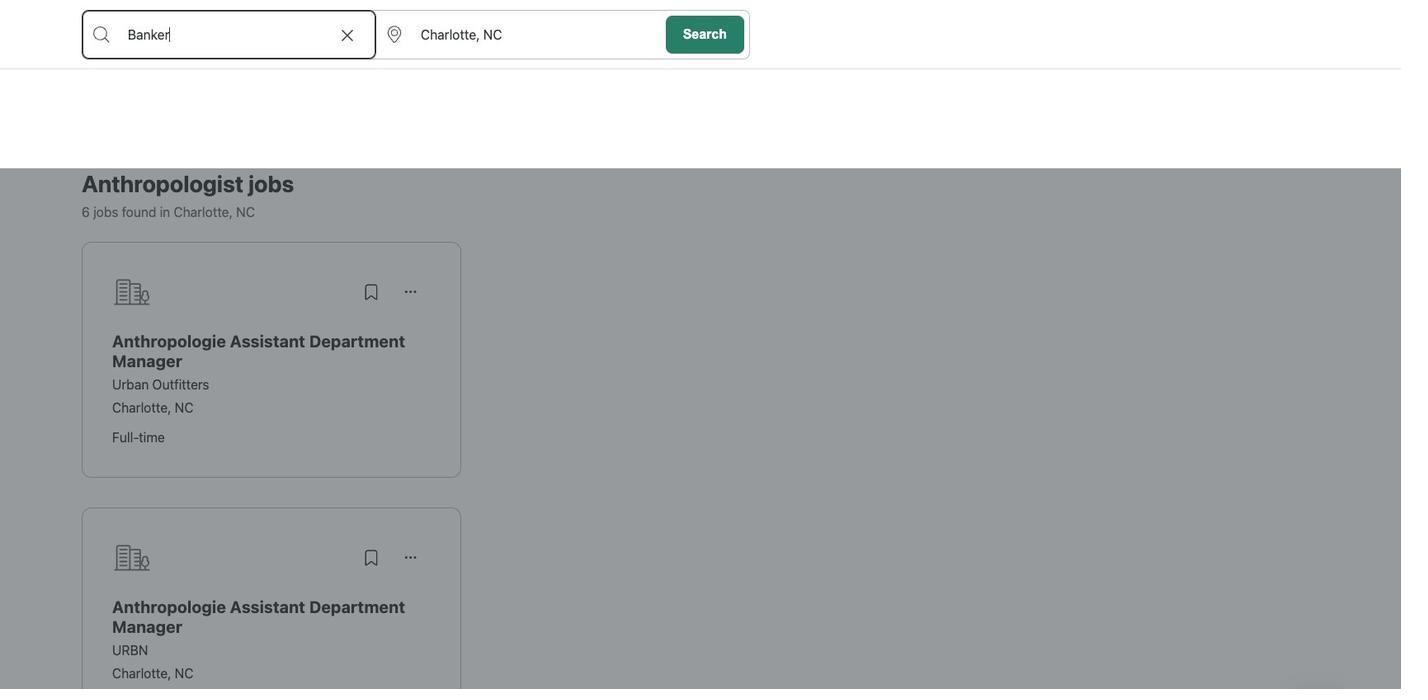 Task type: locate. For each thing, give the bounding box(es) containing it.
job card menu element
[[391, 290, 431, 305], [391, 555, 431, 570]]

0 vertical spatial job card menu element
[[391, 290, 431, 305]]

1 vertical spatial save job for later image
[[361, 548, 381, 568]]

save job for later image for first job card menu element from the bottom of the page
[[361, 548, 381, 568]]

save job for later image
[[361, 282, 381, 302], [361, 548, 381, 568]]

1 save job for later image from the top
[[361, 282, 381, 302]]

anthropologie assistant department manager element
[[112, 332, 431, 371], [112, 598, 431, 637]]

1 vertical spatial anthropologie assistant department manager element
[[112, 598, 431, 637]]

2 save job for later image from the top
[[361, 548, 381, 568]]

1 vertical spatial job card menu element
[[391, 555, 431, 570]]

2 anthropologie assistant department manager element from the top
[[112, 598, 431, 637]]

1 anthropologie assistant department manager element from the top
[[112, 332, 431, 371]]

0 vertical spatial anthropologie assistant department manager element
[[112, 332, 431, 371]]

Search job title or keyword search field
[[83, 11, 376, 59]]

0 vertical spatial save job for later image
[[361, 282, 381, 302]]

2 job card menu element from the top
[[391, 555, 431, 570]]



Task type: vqa. For each thing, say whether or not it's contained in the screenshot.
job card menu element to the top
yes



Task type: describe. For each thing, give the bounding box(es) containing it.
anthropologie assistant department manager element for first job card menu element from the bottom of the page
[[112, 598, 431, 637]]

Location search field
[[376, 11, 661, 59]]

anthropologie assistant department manager element for first job card menu element
[[112, 332, 431, 371]]

save job for later image for first job card menu element
[[361, 282, 381, 302]]

1 job card menu element from the top
[[391, 290, 431, 305]]



